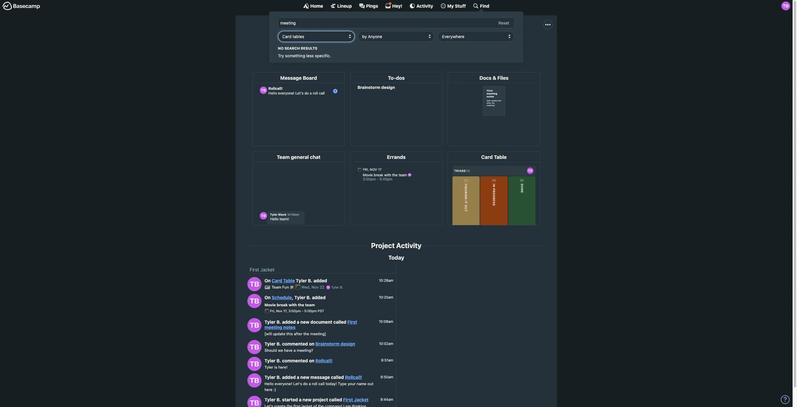 Task type: vqa. For each thing, say whether or not it's contained in the screenshot.


Task type: describe. For each thing, give the bounding box(es) containing it.
b. for tyler b. started a new project called first jacket
[[277, 398, 281, 403]]

1 vertical spatial first jacket link
[[343, 398, 369, 403]]

message
[[311, 375, 330, 380]]

rollcall! link for tyler b. commented on
[[316, 358, 333, 364]]

lot
[[475, 41, 484, 46]]

the left company! at the top
[[351, 41, 358, 46]]

notes
[[284, 325, 296, 330]]

3:00pm
[[289, 309, 301, 313]]

[will update this after the meeting]
[[265, 332, 326, 336]]

your
[[348, 382, 356, 387]]

9:51am
[[381, 359, 394, 363]]

tyler b. commented on rollcall!
[[265, 358, 333, 364]]

b. for tyler b. commented on brainstorm design
[[277, 342, 281, 347]]

nov inside 'movie break with the team fri, nov 17, 3:00pm -     5:00pm pst'
[[276, 309, 283, 313]]

no search results try something less specific.
[[278, 46, 331, 58]]

b. for tyler b.
[[340, 286, 343, 290]]

10:02am element
[[379, 342, 394, 346]]

tyler black image inside main element
[[782, 1, 791, 10]]

9:50am element
[[381, 375, 394, 380]]

tyler for tyler b. commented on rollcall!
[[265, 358, 276, 364]]

a inside hello everyone! let's do a roll call today! type your name out here :)
[[309, 382, 311, 387]]

type
[[338, 382, 347, 387]]

10:02am
[[379, 342, 394, 346]]

rollcall! link for tyler b. added a new message called
[[345, 375, 362, 380]]

tyler black image for tyler b. added
[[248, 277, 262, 292]]

2 colors! from the left
[[491, 41, 506, 46]]

called for project
[[329, 398, 342, 403]]

10:20am element
[[379, 295, 394, 300]]

project
[[371, 242, 395, 250]]

results
[[301, 46, 318, 50]]

meeting?
[[297, 348, 313, 353]]

first jacket
[[250, 267, 275, 273]]

0 horizontal spatial rollcall!
[[316, 358, 333, 364]]

jacket
[[332, 41, 345, 46]]

9:51am element
[[381, 359, 394, 363]]

tyler is here!
[[265, 365, 288, 370]]

here
[[265, 388, 273, 392]]

lineup
[[338, 3, 352, 8]]

tyler b. commented on brainstorm design
[[265, 342, 355, 347]]

brainstorm design link
[[316, 342, 355, 347]]

a
[[471, 41, 474, 46]]

activity inside main element
[[417, 3, 433, 8]]

9:50am
[[381, 375, 394, 380]]

1 of from the left
[[346, 41, 350, 46]]

a right have
[[294, 348, 296, 353]]

let's for first
[[288, 41, 298, 46]]

should we have a meeting?
[[265, 348, 313, 353]]

1 colors! from the left
[[455, 41, 470, 46]]

1 horizontal spatial jacket
[[354, 398, 369, 403]]

today!
[[326, 382, 337, 387]]

tyler black image for ,       tyler b. added
[[248, 294, 262, 308]]

rabits
[[410, 41, 422, 46]]

b. up team
[[307, 295, 311, 301]]

10:20am
[[379, 295, 394, 300]]

team fun
[[272, 285, 290, 290]]

on for on card table tyler b. added
[[265, 278, 271, 284]]

i
[[382, 41, 383, 46]]

on for on schedule ,       tyler b. added
[[265, 295, 271, 301]]

have
[[284, 348, 293, 353]]

stuff
[[455, 3, 466, 8]]

tyler black image for tyler b. started a new project called first jacket
[[248, 396, 262, 408]]

after
[[294, 332, 303, 336]]

meeting]
[[310, 332, 326, 336]]

hello
[[265, 382, 274, 387]]

1 horizontal spatial rollcall!
[[345, 375, 362, 380]]

the inside 'movie break with the team fri, nov 17, 3:00pm -     5:00pm pst'
[[298, 303, 304, 307]]

something
[[285, 53, 306, 58]]

home link
[[303, 3, 323, 9]]

pings button
[[359, 3, 378, 9]]

10:08am element
[[379, 320, 394, 324]]

my stuff button
[[441, 3, 466, 9]]

10:28am element
[[379, 279, 394, 283]]

-
[[302, 309, 304, 313]]

no
[[278, 46, 284, 50]]

hello everyone! let's do a roll call today! type your name out here :)
[[265, 382, 374, 392]]

meeting
[[265, 325, 282, 330]]

everyone!
[[275, 382, 292, 387]]

fun
[[283, 285, 289, 290]]

try
[[278, 53, 284, 58]]

wed, nov 22
[[302, 285, 326, 290]]

people on this project element
[[409, 47, 425, 65]]

tyler black image for tyler b. added a new message called rollcall!
[[248, 374, 262, 388]]

should
[[265, 348, 277, 353]]

my
[[448, 3, 454, 8]]

with
[[289, 303, 297, 307]]

create
[[299, 41, 313, 46]]

name
[[357, 382, 367, 387]]

first for first jacket let's create the first jacket of the company! i am thinking rabits and strips and colors! a lot of colors!
[[371, 27, 391, 38]]

lineup link
[[330, 3, 352, 9]]

main element
[[0, 0, 793, 63]]

strips
[[433, 41, 445, 46]]

is
[[275, 365, 277, 370]]

call
[[319, 382, 325, 387]]

specific.
[[315, 53, 331, 58]]

pings
[[366, 3, 378, 8]]

added down 17,
[[282, 320, 296, 325]]

added up 22 at the left
[[314, 278, 327, 284]]

first meeting notes
[[265, 320, 357, 330]]

tyler b.
[[330, 286, 343, 290]]

thinking
[[392, 41, 409, 46]]

do
[[303, 382, 308, 387]]

added down 22 at the left
[[312, 295, 326, 301]]

tyler b. added a new message called rollcall!
[[265, 375, 362, 380]]

:)
[[274, 388, 276, 392]]

less
[[307, 53, 314, 58]]

[will
[[265, 332, 272, 336]]

home
[[311, 3, 323, 8]]

find
[[480, 3, 490, 8]]

1 vertical spatial activity
[[396, 242, 422, 250]]

break
[[277, 303, 288, 307]]



Task type: locate. For each thing, give the bounding box(es) containing it.
tyler left is
[[265, 365, 274, 370]]

b. up wed, nov 22
[[308, 278, 313, 284]]

9:44am
[[381, 398, 394, 402]]

called up type
[[331, 375, 344, 380]]

commented for rollcall!
[[282, 358, 308, 364]]

1 vertical spatial called
[[331, 375, 344, 380]]

b. for tyler b. added a new document called
[[277, 320, 281, 325]]

5:00pm
[[305, 309, 317, 313]]

1 vertical spatial commented
[[282, 358, 308, 364]]

0 horizontal spatial tyler black image
[[248, 357, 262, 371]]

roll
[[312, 382, 318, 387]]

b. for tyler b. commented on rollcall!
[[277, 358, 281, 364]]

tyler for tyler b. started a new project called first jacket
[[265, 398, 276, 403]]

rollcall! link up your
[[345, 375, 362, 380]]

called right project
[[329, 398, 342, 403]]

1 vertical spatial rollcall!
[[345, 375, 362, 380]]

0 vertical spatial activity
[[417, 3, 433, 8]]

let's inside first jacket let's create the first jacket of the company! i am thinking rabits and strips and colors! a lot of colors!
[[288, 41, 298, 46]]

and
[[424, 41, 432, 46], [446, 41, 454, 46]]

table
[[283, 278, 295, 284]]

a
[[297, 320, 300, 325], [294, 348, 296, 353], [297, 375, 300, 380], [309, 382, 311, 387], [299, 398, 302, 403]]

first for first jacket
[[250, 267, 259, 273]]

we
[[278, 348, 283, 353]]

0 horizontal spatial colors!
[[455, 41, 470, 46]]

1 horizontal spatial and
[[446, 41, 454, 46]]

b. up everyone!
[[277, 375, 281, 380]]

22
[[320, 285, 325, 290]]

0 vertical spatial jacket
[[393, 27, 422, 38]]

team
[[272, 285, 281, 290]]

0 vertical spatial called
[[334, 320, 347, 325]]

on up meeting?
[[309, 342, 315, 347]]

2 commented from the top
[[282, 358, 308, 364]]

fri,
[[270, 309, 275, 313]]

1 horizontal spatial of
[[485, 41, 490, 46]]

rollcall!
[[316, 358, 333, 364], [345, 375, 362, 380]]

0 vertical spatial nov
[[312, 285, 319, 290]]

a for project
[[299, 398, 302, 403]]

tyler up the should
[[265, 342, 276, 347]]

1 vertical spatial let's
[[294, 382, 302, 387]]

called right document
[[334, 320, 347, 325]]

1 horizontal spatial first jacket link
[[343, 398, 369, 403]]

first jacket link down your
[[343, 398, 369, 403]]

tyler for tyler b. added a new document called
[[265, 320, 276, 325]]

colors! right lot
[[491, 41, 506, 46]]

a down tyler b. commented on rollcall!
[[297, 375, 300, 380]]

of right lot
[[485, 41, 490, 46]]

0 vertical spatial rollcall! link
[[316, 358, 333, 364]]

called
[[334, 320, 347, 325], [331, 375, 344, 380], [329, 398, 342, 403]]

0 horizontal spatial nov
[[276, 309, 283, 313]]

rollcall! link down "brainstorm"
[[316, 358, 333, 364]]

activity link
[[410, 3, 433, 9]]

tyler right ,
[[295, 295, 306, 301]]

tyler b. started a new project called first jacket
[[265, 398, 369, 403]]

activity up today
[[396, 242, 422, 250]]

none reset field inside main element
[[496, 19, 513, 27]]

0 vertical spatial on
[[309, 342, 315, 347]]

tyler for tyler b. added a new message called rollcall!
[[265, 375, 276, 380]]

2 vertical spatial called
[[329, 398, 342, 403]]

2 and from the left
[[446, 41, 454, 46]]

Search for… search field
[[278, 17, 515, 28]]

new up the do
[[301, 375, 310, 380]]

tyler down here
[[265, 398, 276, 403]]

new for message
[[301, 375, 310, 380]]

2 horizontal spatial jacket
[[393, 27, 422, 38]]

design
[[341, 342, 355, 347]]

jacket for first jacket let's create the first jacket of the company! i am thinking rabits and strips and colors! a lot of colors!
[[393, 27, 422, 38]]

first meeting notes link
[[265, 320, 357, 330]]

9:44am element
[[381, 398, 394, 402]]

1 on from the top
[[265, 278, 271, 284]]

hey!
[[393, 3, 403, 8]]

1 vertical spatial tyler black image
[[248, 357, 262, 371]]

tyler black image
[[248, 277, 262, 292], [326, 286, 330, 290], [248, 294, 262, 308], [248, 319, 262, 333], [248, 341, 262, 355], [248, 374, 262, 388], [248, 396, 262, 408]]

let's
[[288, 41, 298, 46], [294, 382, 302, 387]]

0 vertical spatial tyler black image
[[782, 1, 791, 10]]

0 vertical spatial first jacket link
[[250, 267, 275, 273]]

tyler up is
[[265, 358, 276, 364]]

jacket for first jacket
[[261, 267, 275, 273]]

hey! button
[[386, 2, 403, 9]]

project activity
[[371, 242, 422, 250]]

1 horizontal spatial rollcall! link
[[345, 375, 362, 380]]

1 horizontal spatial colors!
[[491, 41, 506, 46]]

1 vertical spatial rollcall! link
[[345, 375, 362, 380]]

update
[[273, 332, 285, 336]]

a for document
[[297, 320, 300, 325]]

first for first meeting notes
[[348, 320, 357, 325]]

new
[[301, 320, 310, 325], [301, 375, 310, 380], [303, 398, 312, 403]]

17,
[[284, 309, 288, 313]]

b. up update
[[277, 320, 281, 325]]

1 vertical spatial on
[[309, 358, 315, 364]]

activity left my
[[417, 3, 433, 8]]

let's inside hello everyone! let's do a roll call today! type your name out here :)
[[294, 382, 302, 387]]

rollcall! down "brainstorm"
[[316, 358, 333, 364]]

my stuff
[[448, 3, 466, 8]]

1 horizontal spatial tyler black image
[[782, 1, 791, 10]]

jacket
[[393, 27, 422, 38], [261, 267, 275, 273], [354, 398, 369, 403]]

10:08am
[[379, 320, 394, 324]]

am
[[384, 41, 391, 46]]

None reset field
[[496, 19, 513, 27]]

commented down should we have a meeting?
[[282, 358, 308, 364]]

colors! left "a"
[[455, 41, 470, 46]]

switch accounts image
[[2, 1, 40, 11]]

rollcall! up your
[[345, 375, 362, 380]]

of
[[346, 41, 350, 46], [485, 41, 490, 46]]

tyler black image for tyler b. commented on brainstorm design
[[248, 341, 262, 355]]

0 horizontal spatial jacket
[[261, 267, 275, 273]]

tyler black image
[[782, 1, 791, 10], [248, 357, 262, 371]]

the right the after
[[304, 332, 309, 336]]

on for rollcall!
[[309, 358, 315, 364]]

tyler up wed,
[[296, 278, 307, 284]]

0 horizontal spatial first jacket link
[[250, 267, 275, 273]]

called for document
[[334, 320, 347, 325]]

and left strips at the top right of the page
[[424, 41, 432, 46]]

b. up we
[[277, 342, 281, 347]]

the left first
[[314, 41, 321, 46]]

let's up search
[[288, 41, 298, 46]]

0 horizontal spatial and
[[424, 41, 432, 46]]

nov left 22 at the left
[[312, 285, 319, 290]]

0 vertical spatial let's
[[288, 41, 298, 46]]

document
[[311, 320, 333, 325]]

project
[[313, 398, 328, 403]]

jacket up card
[[261, 267, 275, 273]]

new left project
[[303, 398, 312, 403]]

tyler for tyler b.
[[331, 286, 339, 290]]

colors!
[[455, 41, 470, 46], [491, 41, 506, 46]]

1 horizontal spatial nov
[[312, 285, 319, 290]]

brainstorm
[[316, 342, 340, 347]]

tyler for tyler b. commented on brainstorm design
[[265, 342, 276, 347]]

0 vertical spatial on
[[265, 278, 271, 284]]

b. up tyler is here!
[[277, 358, 281, 364]]

first jacket link up card
[[250, 267, 275, 273]]

card
[[272, 278, 282, 284]]

team
[[305, 303, 315, 307]]

1 and from the left
[[424, 41, 432, 46]]

0 vertical spatial rollcall!
[[316, 358, 333, 364]]

10:28am
[[379, 279, 394, 283]]

b. for tyler b. added a new message called rollcall!
[[277, 375, 281, 380]]

1 on from the top
[[309, 342, 315, 347]]

commented up should we have a meeting?
[[282, 342, 308, 347]]

tyler b. added a new document called
[[265, 320, 348, 325]]

wed,
[[302, 285, 311, 290]]

activity
[[417, 3, 433, 8], [396, 242, 422, 250]]

schedule
[[272, 295, 292, 301]]

tyler down fri,
[[265, 320, 276, 325]]

pst
[[318, 309, 324, 313]]

movie break with the team link
[[265, 303, 315, 307]]

b. left started
[[277, 398, 281, 403]]

started
[[282, 398, 298, 403]]

today
[[389, 255, 405, 261]]

company!
[[360, 41, 381, 46]]

first
[[322, 41, 331, 46]]

let's left the do
[[294, 382, 302, 387]]

on down meeting?
[[309, 358, 315, 364]]

of right jacket
[[346, 41, 350, 46]]

commented for brainstorm design
[[282, 342, 308, 347]]

first
[[371, 27, 391, 38], [250, 267, 259, 273], [348, 320, 357, 325], [343, 398, 353, 403]]

b.
[[308, 278, 313, 284], [340, 286, 343, 290], [307, 295, 311, 301], [277, 320, 281, 325], [277, 342, 281, 347], [277, 358, 281, 364], [277, 375, 281, 380], [277, 398, 281, 403]]

movie break with the team fri, nov 17, 3:00pm -     5:00pm pst
[[265, 303, 324, 313]]

a for message
[[297, 375, 300, 380]]

2 on from the top
[[265, 295, 271, 301]]

movie
[[265, 303, 276, 307]]

jacket up thinking on the top of the page
[[393, 27, 422, 38]]

first inside first jacket let's create the first jacket of the company! i am thinking rabits and strips and colors! a lot of colors!
[[371, 27, 391, 38]]

tyler right 22 at the left
[[331, 286, 339, 290]]

2 vertical spatial new
[[303, 398, 312, 403]]

first jacket let's create the first jacket of the company! i am thinking rabits and strips and colors! a lot of colors!
[[288, 27, 506, 46]]

new for document
[[301, 320, 310, 325]]

new for project
[[303, 398, 312, 403]]

find button
[[473, 3, 490, 9]]

on up movie
[[265, 295, 271, 301]]

tyler up hello
[[265, 375, 276, 380]]

1 vertical spatial on
[[265, 295, 271, 301]]

jacket inside first jacket let's create the first jacket of the company! i am thinking rabits and strips and colors! a lot of colors!
[[393, 27, 422, 38]]

jacket down name
[[354, 398, 369, 403]]

,
[[292, 295, 294, 301]]

new down -
[[301, 320, 310, 325]]

2 on from the top
[[309, 358, 315, 364]]

on card table tyler b. added
[[265, 278, 327, 284]]

and right strips at the top right of the page
[[446, 41, 454, 46]]

1 vertical spatial nov
[[276, 309, 283, 313]]

the up -
[[298, 303, 304, 307]]

tyler for tyler is here!
[[265, 365, 274, 370]]

0 horizontal spatial rollcall! link
[[316, 358, 333, 364]]

1 vertical spatial new
[[301, 375, 310, 380]]

out
[[368, 382, 374, 387]]

added
[[314, 278, 327, 284], [312, 295, 326, 301], [282, 320, 296, 325], [282, 375, 296, 380]]

on left card
[[265, 278, 271, 284]]

2 vertical spatial jacket
[[354, 398, 369, 403]]

a right the do
[[309, 382, 311, 387]]

try something less specific. alert
[[278, 46, 515, 59]]

on for brainstorm
[[309, 342, 315, 347]]

a right started
[[299, 398, 302, 403]]

on
[[265, 278, 271, 284], [265, 295, 271, 301]]

the
[[314, 41, 321, 46], [351, 41, 358, 46], [298, 303, 304, 307], [304, 332, 309, 336]]

this
[[287, 332, 293, 336]]

0 horizontal spatial of
[[346, 41, 350, 46]]

2 of from the left
[[485, 41, 490, 46]]

b. right 22 at the left
[[340, 286, 343, 290]]

0 vertical spatial commented
[[282, 342, 308, 347]]

nov left 17,
[[276, 309, 283, 313]]

0 vertical spatial new
[[301, 320, 310, 325]]

a right notes
[[297, 320, 300, 325]]

added up everyone!
[[282, 375, 296, 380]]

first inside 'first meeting notes'
[[348, 320, 357, 325]]

let's for hello
[[294, 382, 302, 387]]

1 vertical spatial jacket
[[261, 267, 275, 273]]

called for message
[[331, 375, 344, 380]]

1 commented from the top
[[282, 342, 308, 347]]



